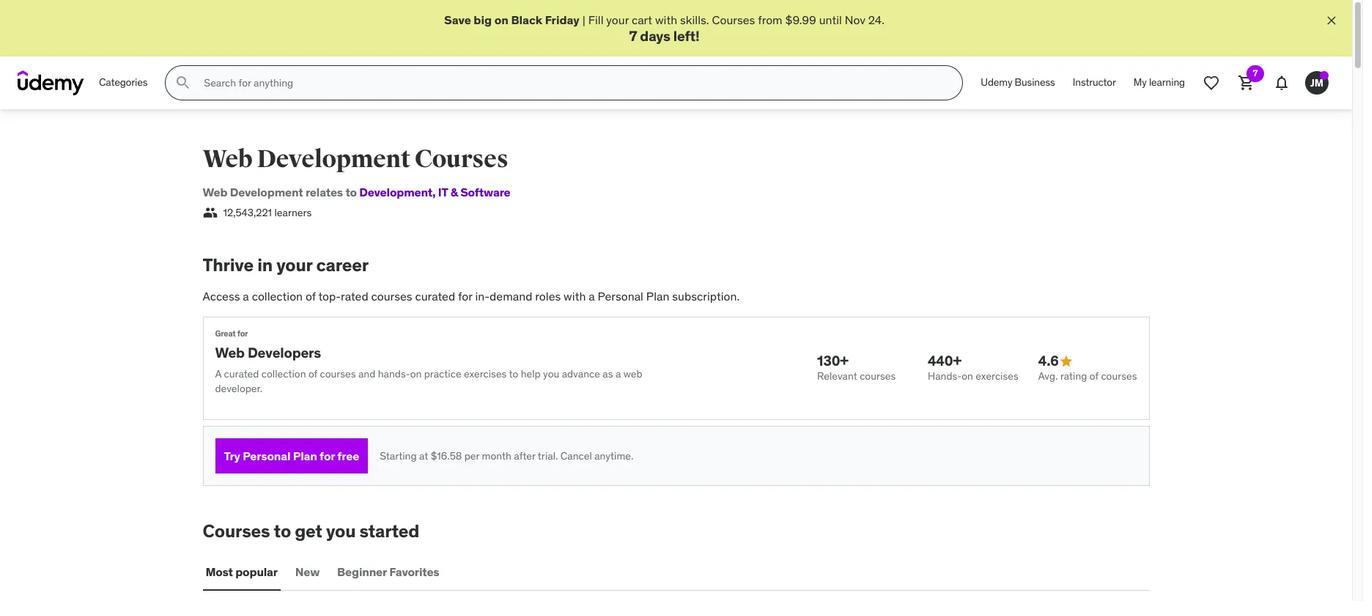Task type: vqa. For each thing, say whether or not it's contained in the screenshot.
top
no



Task type: describe. For each thing, give the bounding box(es) containing it.
0 horizontal spatial courses
[[203, 520, 270, 543]]

development link
[[359, 185, 433, 199]]

0 vertical spatial to
[[346, 185, 357, 199]]

rating
[[1060, 369, 1087, 383]]

started
[[360, 520, 419, 543]]

to inside great for web developers a curated collection of courses and hands-on practice exercises to help you advance as a web developer.
[[509, 367, 518, 381]]

developers
[[248, 344, 321, 361]]

4.6
[[1038, 352, 1059, 370]]

help
[[521, 367, 541, 381]]

web inside great for web developers a curated collection of courses and hands-on practice exercises to help you advance as a web developer.
[[215, 344, 245, 361]]

440+
[[928, 352, 962, 370]]

favorites
[[389, 564, 439, 579]]

12,543,221
[[223, 206, 272, 219]]

instructor link
[[1064, 65, 1125, 101]]

hands-
[[928, 369, 962, 383]]

trial.
[[538, 449, 558, 462]]

0 horizontal spatial personal
[[243, 448, 290, 463]]

130+ relevant courses
[[817, 352, 896, 383]]

popular
[[235, 564, 278, 579]]

courses right 'rating'
[[1101, 369, 1137, 383]]

until
[[819, 12, 842, 27]]

Search for anything text field
[[201, 71, 945, 95]]

web
[[623, 367, 643, 381]]

web developers link
[[215, 344, 321, 361]]

0 horizontal spatial to
[[274, 520, 291, 543]]

advance
[[562, 367, 600, 381]]

of left top-
[[306, 289, 316, 304]]

demand
[[490, 289, 532, 304]]

exercises inside 440+ hands-on exercises
[[976, 369, 1019, 383]]

submit search image
[[175, 74, 192, 92]]

beginner favorites
[[337, 564, 439, 579]]

courses inside save big on black friday | fill your cart with skills. courses from $9.99 until nov 24. 7 days left!
[[712, 12, 755, 27]]

skills.
[[680, 12, 709, 27]]

most popular tab panel
[[203, 591, 1150, 601]]

get
[[295, 520, 322, 543]]

subscription.
[[672, 289, 740, 304]]

&
[[450, 185, 458, 199]]

$16.58
[[431, 449, 462, 462]]

black
[[511, 12, 542, 27]]

new button
[[292, 554, 323, 589]]

cancel
[[560, 449, 592, 462]]

rated
[[341, 289, 368, 304]]

web for web development relates to development it & software
[[203, 185, 228, 199]]

my learning link
[[1125, 65, 1194, 101]]

access a collection of top-rated courses curated for in-demand roles with a personal plan subscription.
[[203, 289, 740, 304]]

your inside save big on black friday | fill your cart with skills. courses from $9.99 until nov 24. 7 days left!
[[606, 12, 629, 27]]

per
[[464, 449, 479, 462]]

categories
[[99, 76, 148, 89]]

after
[[514, 449, 536, 462]]

learners
[[274, 206, 312, 219]]

fill
[[588, 12, 604, 27]]

avg.
[[1038, 369, 1058, 383]]

thrive in your career element
[[203, 254, 1150, 486]]

friday
[[545, 12, 580, 27]]

access
[[203, 289, 240, 304]]

1 horizontal spatial courses
[[415, 144, 508, 175]]

try
[[224, 448, 240, 463]]

for inside try personal plan for free link
[[320, 448, 335, 463]]

business
[[1015, 76, 1055, 89]]

courses inside 130+ relevant courses
[[860, 369, 896, 383]]

save
[[444, 12, 471, 27]]

beginner favorites button
[[334, 554, 442, 589]]

development for courses
[[257, 144, 410, 175]]

learning
[[1149, 76, 1185, 89]]

courses to get you started
[[203, 520, 419, 543]]

$9.99
[[785, 12, 816, 27]]

notifications image
[[1273, 74, 1291, 92]]

of right 'rating'
[[1090, 369, 1099, 383]]

starting at $16.58 per month after trial. cancel anytime.
[[380, 449, 634, 462]]

cart
[[632, 12, 652, 27]]

1 vertical spatial you
[[326, 520, 356, 543]]

0 vertical spatial curated
[[415, 289, 455, 304]]

130+
[[817, 352, 849, 370]]

1 horizontal spatial a
[[589, 289, 595, 304]]



Task type: locate. For each thing, give the bounding box(es) containing it.
a inside great for web developers a curated collection of courses and hands-on practice exercises to help you advance as a web developer.
[[616, 367, 621, 381]]

on left practice
[[410, 367, 422, 381]]

courses left and
[[320, 367, 356, 381]]

software
[[460, 185, 511, 199]]

0 vertical spatial web
[[203, 144, 252, 175]]

exercises inside great for web developers a curated collection of courses and hands-on practice exercises to help you advance as a web developer.
[[464, 367, 507, 381]]

7 link
[[1229, 65, 1264, 101]]

development
[[257, 144, 410, 175], [230, 185, 303, 199], [359, 185, 433, 199]]

most popular
[[206, 564, 278, 579]]

you right 'get' on the bottom
[[326, 520, 356, 543]]

on right big
[[494, 12, 509, 27]]

1 horizontal spatial your
[[606, 12, 629, 27]]

1 vertical spatial collection
[[261, 367, 306, 381]]

0 horizontal spatial for
[[237, 328, 248, 338]]

to right relates
[[346, 185, 357, 199]]

great
[[215, 328, 236, 338]]

personal
[[598, 289, 643, 304], [243, 448, 290, 463]]

1 horizontal spatial for
[[320, 448, 335, 463]]

small image
[[203, 206, 217, 220]]

1 horizontal spatial 7
[[1253, 68, 1258, 79]]

2 horizontal spatial courses
[[712, 12, 755, 27]]

to left help
[[509, 367, 518, 381]]

jm
[[1311, 76, 1324, 89]]

for inside great for web developers a curated collection of courses and hands-on practice exercises to help you advance as a web developer.
[[237, 328, 248, 338]]

7 inside save big on black friday | fill your cart with skills. courses from $9.99 until nov 24. 7 days left!
[[629, 27, 637, 45]]

you
[[543, 367, 559, 381], [326, 520, 356, 543]]

0 vertical spatial plan
[[646, 289, 669, 304]]

on inside great for web developers a curated collection of courses and hands-on practice exercises to help you advance as a web developer.
[[410, 367, 422, 381]]

exercises left avg.
[[976, 369, 1019, 383]]

thrive in your career
[[203, 254, 369, 277]]

collection inside great for web developers a curated collection of courses and hands-on practice exercises to help you advance as a web developer.
[[261, 367, 306, 381]]

save big on black friday | fill your cart with skills. courses from $9.99 until nov 24. 7 days left!
[[444, 12, 885, 45]]

thrive
[[203, 254, 254, 277]]

at
[[419, 449, 428, 462]]

0 vertical spatial you
[[543, 367, 559, 381]]

1 vertical spatial plan
[[293, 448, 317, 463]]

you have alerts image
[[1320, 71, 1329, 80]]

development up relates
[[257, 144, 410, 175]]

1 horizontal spatial with
[[655, 12, 677, 27]]

with inside thrive in your career element
[[564, 289, 586, 304]]

avg. rating of courses
[[1038, 369, 1137, 383]]

collection down developers
[[261, 367, 306, 381]]

plan
[[646, 289, 669, 304], [293, 448, 317, 463]]

it & software link
[[433, 185, 511, 199]]

instructor
[[1073, 76, 1116, 89]]

of inside great for web developers a curated collection of courses and hands-on practice exercises to help you advance as a web developer.
[[309, 367, 317, 381]]

1 horizontal spatial exercises
[[976, 369, 1019, 383]]

curated inside great for web developers a curated collection of courses and hands-on practice exercises to help you advance as a web developer.
[[224, 367, 259, 381]]

courses right rated
[[371, 289, 412, 304]]

0 horizontal spatial with
[[564, 289, 586, 304]]

2 vertical spatial web
[[215, 344, 245, 361]]

0 vertical spatial personal
[[598, 289, 643, 304]]

development up 12,543,221 learners
[[230, 185, 303, 199]]

1 vertical spatial personal
[[243, 448, 290, 463]]

big
[[474, 12, 492, 27]]

1 vertical spatial 7
[[1253, 68, 1258, 79]]

courses inside great for web developers a curated collection of courses and hands-on practice exercises to help you advance as a web developer.
[[320, 367, 356, 381]]

a right the access
[[243, 289, 249, 304]]

1 horizontal spatial to
[[346, 185, 357, 199]]

0 horizontal spatial exercises
[[464, 367, 507, 381]]

exercises right practice
[[464, 367, 507, 381]]

1 vertical spatial with
[[564, 289, 586, 304]]

courses
[[712, 12, 755, 27], [415, 144, 508, 175], [203, 520, 270, 543]]

1 vertical spatial curated
[[224, 367, 259, 381]]

collection down thrive in your career
[[252, 289, 303, 304]]

courses left from
[[712, 12, 755, 27]]

7 down cart
[[629, 27, 637, 45]]

of down developers
[[309, 367, 317, 381]]

roles
[[535, 289, 561, 304]]

0 vertical spatial collection
[[252, 289, 303, 304]]

exercises
[[464, 367, 507, 381], [976, 369, 1019, 383]]

personal right roles
[[598, 289, 643, 304]]

2 horizontal spatial on
[[962, 369, 973, 383]]

most
[[206, 564, 233, 579]]

your
[[606, 12, 629, 27], [276, 254, 312, 277]]

curated left in-
[[415, 289, 455, 304]]

anytime.
[[595, 449, 634, 462]]

top-
[[318, 289, 341, 304]]

beginner
[[337, 564, 387, 579]]

for
[[458, 289, 472, 304], [237, 328, 248, 338], [320, 448, 335, 463]]

on right 440+
[[962, 369, 973, 383]]

curated up developer.
[[224, 367, 259, 381]]

wishlist image
[[1203, 74, 1220, 92]]

free
[[337, 448, 359, 463]]

1 horizontal spatial on
[[494, 12, 509, 27]]

1 horizontal spatial plan
[[646, 289, 669, 304]]

on inside 440+ hands-on exercises
[[962, 369, 973, 383]]

relates
[[306, 185, 343, 199]]

a right as
[[616, 367, 621, 381]]

web development relates to development it & software
[[203, 185, 511, 199]]

1 vertical spatial your
[[276, 254, 312, 277]]

with inside save big on black friday | fill your cart with skills. courses from $9.99 until nov 24. 7 days left!
[[655, 12, 677, 27]]

courses up &
[[415, 144, 508, 175]]

12,543,221 learners
[[223, 206, 312, 219]]

0 horizontal spatial you
[[326, 520, 356, 543]]

for left in-
[[458, 289, 472, 304]]

collection
[[252, 289, 303, 304], [261, 367, 306, 381]]

month
[[482, 449, 512, 462]]

for left free
[[320, 448, 335, 463]]

your right in
[[276, 254, 312, 277]]

personal right try
[[243, 448, 290, 463]]

categories button
[[90, 65, 156, 101]]

0 vertical spatial for
[[458, 289, 472, 304]]

courses
[[371, 289, 412, 304], [320, 367, 356, 381], [860, 369, 896, 383], [1101, 369, 1137, 383]]

2 horizontal spatial a
[[616, 367, 621, 381]]

close image
[[1324, 13, 1339, 28]]

starting
[[380, 449, 417, 462]]

2 vertical spatial for
[[320, 448, 335, 463]]

my learning
[[1134, 76, 1185, 89]]

web development courses
[[203, 144, 508, 175]]

1 horizontal spatial curated
[[415, 289, 455, 304]]

0 vertical spatial with
[[655, 12, 677, 27]]

development for relates
[[230, 185, 303, 199]]

1 vertical spatial web
[[203, 185, 228, 199]]

days
[[640, 27, 670, 45]]

440+ hands-on exercises
[[928, 352, 1019, 383]]

of
[[306, 289, 316, 304], [309, 367, 317, 381], [1090, 369, 1099, 383]]

in
[[257, 254, 273, 277]]

great for web developers a curated collection of courses and hands-on practice exercises to help you advance as a web developer.
[[215, 328, 643, 395]]

1 vertical spatial courses
[[415, 144, 508, 175]]

a
[[215, 367, 221, 381]]

plan left free
[[293, 448, 317, 463]]

udemy business link
[[972, 65, 1064, 101]]

development left it
[[359, 185, 433, 199]]

24.
[[868, 12, 885, 27]]

jm link
[[1300, 65, 1335, 101]]

plan left subscription.
[[646, 289, 669, 304]]

1 vertical spatial for
[[237, 328, 248, 338]]

0 horizontal spatial 7
[[629, 27, 637, 45]]

2 horizontal spatial to
[[509, 367, 518, 381]]

a right roles
[[589, 289, 595, 304]]

with right roles
[[564, 289, 586, 304]]

career
[[316, 254, 369, 277]]

you right help
[[543, 367, 559, 381]]

courses up the most popular
[[203, 520, 270, 543]]

udemy
[[981, 76, 1012, 89]]

your right fill
[[606, 12, 629, 27]]

0 horizontal spatial curated
[[224, 367, 259, 381]]

udemy business
[[981, 76, 1055, 89]]

2 vertical spatial to
[[274, 520, 291, 543]]

0 horizontal spatial plan
[[293, 448, 317, 463]]

to
[[346, 185, 357, 199], [509, 367, 518, 381], [274, 520, 291, 543]]

0 horizontal spatial on
[[410, 367, 422, 381]]

practice
[[424, 367, 461, 381]]

for right great
[[237, 328, 248, 338]]

udemy image
[[18, 71, 84, 95]]

small image
[[1059, 354, 1074, 368]]

0 vertical spatial your
[[606, 12, 629, 27]]

try personal plan for free
[[224, 448, 359, 463]]

0 vertical spatial courses
[[712, 12, 755, 27]]

and
[[358, 367, 375, 381]]

0 vertical spatial 7
[[629, 27, 637, 45]]

7 left notifications image
[[1253, 68, 1258, 79]]

on for save
[[494, 12, 509, 27]]

developer.
[[215, 382, 262, 395]]

on for 440+
[[962, 369, 973, 383]]

0 horizontal spatial your
[[276, 254, 312, 277]]

2 horizontal spatial for
[[458, 289, 472, 304]]

from
[[758, 12, 783, 27]]

to left 'get' on the bottom
[[274, 520, 291, 543]]

0 horizontal spatial a
[[243, 289, 249, 304]]

on
[[494, 12, 509, 27], [410, 367, 422, 381], [962, 369, 973, 383]]

shopping cart with 7 items image
[[1238, 74, 1256, 92]]

curated
[[415, 289, 455, 304], [224, 367, 259, 381]]

as
[[603, 367, 613, 381]]

it
[[438, 185, 448, 199]]

with
[[655, 12, 677, 27], [564, 289, 586, 304]]

web for web development courses
[[203, 144, 252, 175]]

left!
[[673, 27, 700, 45]]

you inside great for web developers a curated collection of courses and hands-on practice exercises to help you advance as a web developer.
[[543, 367, 559, 381]]

7
[[629, 27, 637, 45], [1253, 68, 1258, 79]]

in-
[[475, 289, 490, 304]]

1 vertical spatial to
[[509, 367, 518, 381]]

|
[[582, 12, 586, 27]]

new
[[295, 564, 320, 579]]

hands-
[[378, 367, 410, 381]]

courses right relevant
[[860, 369, 896, 383]]

1 horizontal spatial you
[[543, 367, 559, 381]]

relevant
[[817, 369, 857, 383]]

my
[[1134, 76, 1147, 89]]

try personal plan for free link
[[215, 439, 368, 474]]

2 vertical spatial courses
[[203, 520, 270, 543]]

on inside save big on black friday | fill your cart with skills. courses from $9.99 until nov 24. 7 days left!
[[494, 12, 509, 27]]

1 horizontal spatial personal
[[598, 289, 643, 304]]

with up days
[[655, 12, 677, 27]]

most popular button
[[203, 554, 281, 589]]

web
[[203, 144, 252, 175], [203, 185, 228, 199], [215, 344, 245, 361]]



